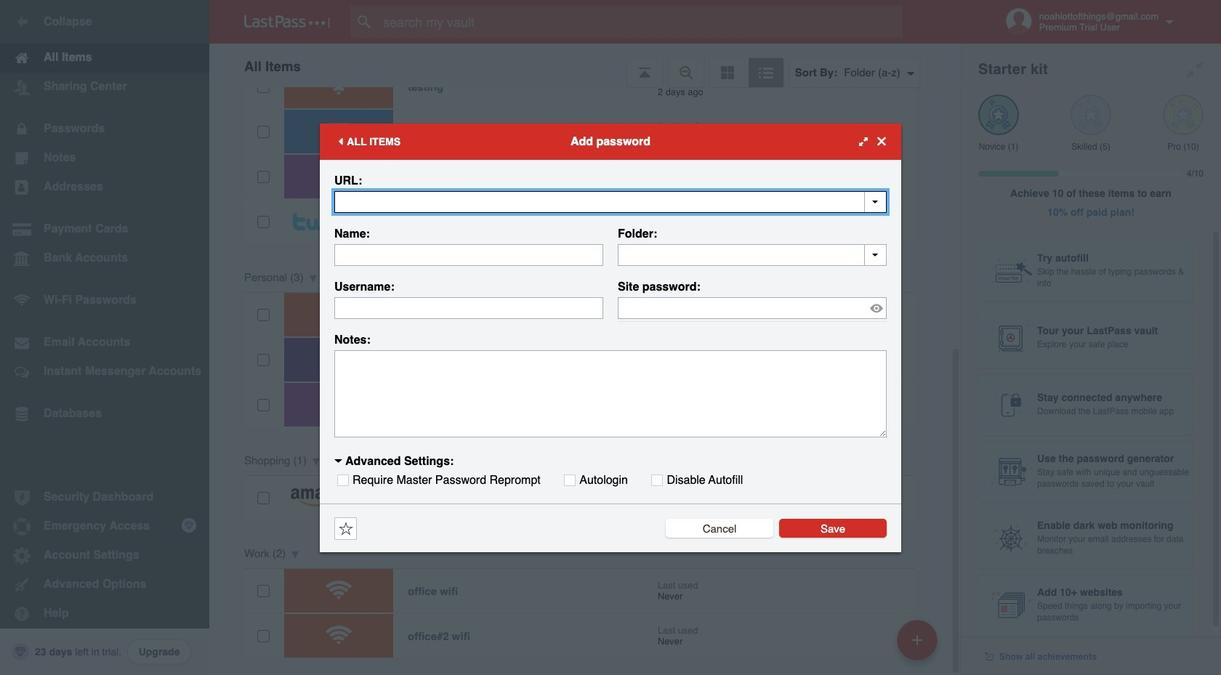 Task type: locate. For each thing, give the bounding box(es) containing it.
None password field
[[618, 297, 887, 319]]

lastpass image
[[244, 15, 330, 28]]

None text field
[[335, 191, 887, 213], [335, 244, 604, 266], [335, 297, 604, 319], [335, 350, 887, 437], [335, 191, 887, 213], [335, 244, 604, 266], [335, 297, 604, 319], [335, 350, 887, 437]]

main navigation navigation
[[0, 0, 209, 676]]

dialog
[[320, 123, 902, 552]]

Search search field
[[351, 6, 932, 38]]

None text field
[[618, 244, 887, 266]]

new item navigation
[[892, 616, 947, 676]]



Task type: describe. For each thing, give the bounding box(es) containing it.
search my vault text field
[[351, 6, 932, 38]]

new item image
[[913, 635, 923, 645]]

vault options navigation
[[209, 44, 961, 87]]



